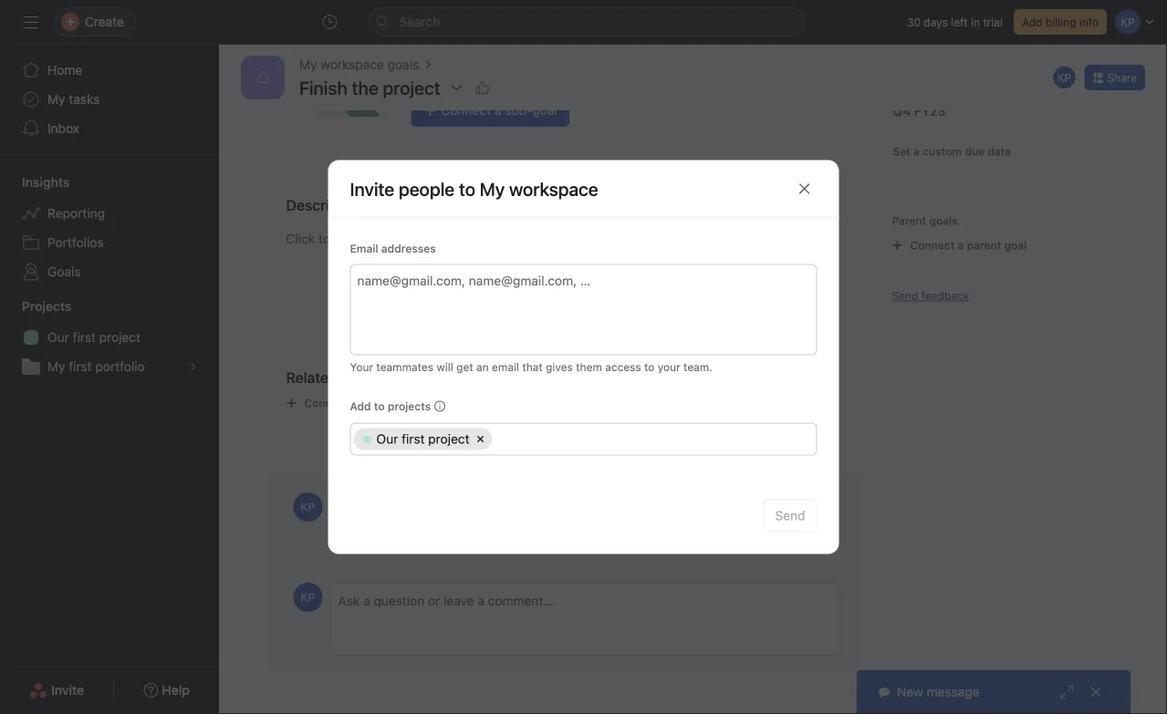 Task type: vqa. For each thing, say whether or not it's contained in the screenshot.
a corresponding to parent
yes



Task type: describe. For each thing, give the bounding box(es) containing it.
your
[[350, 361, 373, 374]]

connect a parent goal button
[[884, 233, 1035, 258]]

close this dialog image
[[797, 182, 812, 196]]

that
[[522, 361, 543, 374]]

0 vertical spatial connect
[[441, 103, 491, 118]]

a for custom
[[914, 145, 920, 158]]

inbox link
[[11, 114, 208, 143]]

new message
[[897, 685, 980, 700]]

1 vertical spatial kp button
[[293, 493, 323, 522]]

0 likes. click to like this task image
[[475, 80, 490, 95]]

email
[[350, 242, 378, 255]]

add billing info
[[1022, 16, 1099, 28]]

relevant
[[352, 397, 394, 410]]

2 kendall from the top
[[330, 531, 371, 544]]

invite people to my workspace
[[350, 178, 598, 199]]

billing
[[1046, 16, 1076, 28]]

30 days left in trial
[[907, 16, 1003, 28]]

info
[[1079, 16, 1099, 28]]

feedback
[[921, 289, 969, 302]]

projects for to
[[388, 400, 431, 413]]

my first portfolio
[[47, 359, 145, 374]]

invite people to my workspace dialog
[[328, 160, 839, 554]]

goal for connect a parent goal
[[1004, 239, 1027, 252]]

1 vertical spatial to
[[644, 361, 655, 374]]

0 vertical spatial project
[[99, 330, 141, 345]]

add for add billing info
[[1022, 16, 1042, 28]]

goals
[[47, 264, 81, 279]]

send for send
[[775, 508, 805, 523]]

my for my first portfolio
[[47, 359, 65, 374]]

teammates
[[376, 361, 434, 374]]

share button
[[1084, 65, 1145, 90]]

set a custom due date
[[893, 145, 1011, 158]]

set
[[893, 145, 911, 158]]

insights button
[[0, 173, 70, 192]]

connect a sub-goal
[[441, 103, 557, 118]]

my for my tasks
[[47, 92, 65, 107]]

1 kendall parks from the top
[[330, 499, 415, 514]]

0 vertical spatial kp button
[[1052, 65, 1077, 90]]

our first project cell
[[354, 428, 492, 450]]

1 kendall parks link from the top
[[330, 499, 415, 514]]

the project
[[352, 77, 440, 98]]

projects element
[[0, 290, 219, 385]]

goal for connect a sub-goal
[[532, 103, 557, 118]]

my tasks
[[47, 92, 100, 107]]

my for my workspace goals
[[299, 57, 317, 72]]

send for send feedback
[[892, 289, 918, 302]]

share
[[1107, 71, 1137, 84]]

our first project inside our first project 'cell'
[[376, 432, 470, 447]]

hide sidebar image
[[24, 15, 38, 29]]

sub-
[[505, 103, 532, 118]]

0 vertical spatial goals
[[388, 57, 419, 72]]

connect relevant projects or portfolios
[[304, 397, 509, 410]]

2 vertical spatial kp button
[[293, 583, 323, 612]]

email
[[492, 361, 519, 374]]

show options image
[[450, 80, 464, 95]]

project inside 'cell'
[[428, 432, 470, 447]]

search
[[399, 14, 440, 29]]

trial
[[983, 16, 1003, 28]]

custom
[[923, 145, 962, 158]]

parent
[[892, 214, 926, 227]]

our first project inside our first project link
[[47, 330, 141, 345]]

workspace
[[321, 57, 384, 72]]

projects button
[[0, 297, 72, 316]]

reporting link
[[11, 199, 208, 228]]

get
[[456, 361, 473, 374]]

our first project link
[[11, 323, 208, 352]]

first for my first portfolio link
[[69, 359, 92, 374]]

my workspace goals
[[299, 57, 419, 72]]

send button
[[763, 500, 817, 532]]

my workspace goals link
[[299, 55, 419, 75]]

2 kendall parks link from the top
[[330, 531, 404, 544]]

add for add to projects
[[350, 400, 371, 413]]

connect a parent goal
[[910, 239, 1027, 252]]

due
[[965, 145, 985, 158]]

portfolios
[[47, 235, 104, 250]]

first for our first project link
[[73, 330, 96, 345]]

2 vertical spatial to
[[374, 400, 385, 413]]

your
[[658, 361, 680, 374]]

1 vertical spatial parks
[[374, 531, 404, 544]]

your teammates will get an email that gives them access to your team.
[[350, 361, 712, 374]]

2 kendall parks from the top
[[330, 531, 404, 544]]

my first portfolio link
[[11, 352, 208, 381]]

expand new message image
[[1059, 685, 1074, 700]]

global element
[[0, 45, 219, 154]]

reporting
[[47, 206, 105, 221]]



Task type: locate. For each thing, give the bounding box(es) containing it.
our
[[47, 330, 69, 345], [376, 432, 398, 447]]

my workspace
[[480, 178, 598, 199]]

2 horizontal spatial to
[[644, 361, 655, 374]]

in
[[971, 16, 980, 28]]

0 horizontal spatial add
[[350, 400, 371, 413]]

a left sub- at left top
[[495, 103, 501, 118]]

to
[[459, 178, 475, 199], [644, 361, 655, 374], [374, 400, 385, 413]]

0 horizontal spatial connect
[[304, 397, 349, 410]]

0 vertical spatial to
[[459, 178, 475, 199]]

2 vertical spatial a
[[958, 239, 964, 252]]

finish the project
[[299, 77, 440, 98]]

invite inside button
[[51, 683, 84, 698]]

Email addresses text field
[[357, 270, 605, 292]]

invite
[[350, 178, 394, 199], [51, 683, 84, 698]]

them
[[576, 361, 602, 374]]

parent goals
[[892, 214, 958, 227]]

0 vertical spatial kendall parks link
[[330, 499, 415, 514]]

our down projects
[[47, 330, 69, 345]]

0 horizontal spatial to
[[374, 400, 385, 413]]

home link
[[11, 56, 208, 85]]

close image
[[1089, 685, 1103, 700]]

1 vertical spatial our
[[376, 432, 398, 447]]

first down 'connect relevant projects or portfolios'
[[402, 432, 425, 447]]

0 vertical spatial kendall
[[330, 499, 377, 514]]

connect for related work
[[304, 397, 349, 410]]

kp for middle the kp button
[[301, 501, 315, 514]]

kp for the bottommost the kp button
[[301, 591, 315, 604]]

add left the billing at right top
[[1022, 16, 1042, 28]]

1 vertical spatial connect
[[910, 239, 955, 252]]

0 horizontal spatial project
[[99, 330, 141, 345]]

left
[[951, 16, 968, 28]]

1 horizontal spatial add
[[1022, 16, 1042, 28]]

related work
[[286, 369, 374, 386]]

0 vertical spatial goal
[[532, 103, 557, 118]]

email addresses
[[350, 242, 436, 255]]

send
[[892, 289, 918, 302], [775, 508, 805, 523]]

1 horizontal spatial invite
[[350, 178, 394, 199]]

description
[[286, 197, 364, 214]]

home
[[47, 63, 82, 78]]

my down our first project link
[[47, 359, 65, 374]]

goal
[[532, 103, 557, 118], [1004, 239, 1027, 252]]

tasks
[[69, 92, 100, 107]]

my up finish
[[299, 57, 317, 72]]

0 vertical spatial our first project
[[47, 330, 141, 345]]

1 vertical spatial my
[[47, 92, 65, 107]]

first
[[73, 330, 96, 345], [69, 359, 92, 374], [402, 432, 425, 447]]

connect a sub-goal button
[[411, 94, 569, 127]]

1 vertical spatial project
[[428, 432, 470, 447]]

goals up 'the project'
[[388, 57, 419, 72]]

connect relevant projects or portfolios button
[[278, 391, 517, 416]]

1 vertical spatial a
[[914, 145, 920, 158]]

team.
[[684, 361, 712, 374]]

access
[[605, 361, 641, 374]]

my inside projects element
[[47, 359, 65, 374]]

our first project down the more information image
[[376, 432, 470, 447]]

0 vertical spatial kendall parks
[[330, 499, 415, 514]]

0 horizontal spatial our first project
[[47, 330, 141, 345]]

insights element
[[0, 166, 219, 290]]

a right set
[[914, 145, 920, 158]]

portfolio
[[95, 359, 145, 374]]

first inside 'cell'
[[402, 432, 425, 447]]

1 kendall from the top
[[330, 499, 377, 514]]

1 horizontal spatial our first project
[[376, 432, 470, 447]]

kp button
[[1052, 65, 1077, 90], [293, 493, 323, 522], [293, 583, 323, 612]]

project down the more information image
[[428, 432, 470, 447]]

invite button
[[17, 674, 96, 707]]

1 horizontal spatial a
[[914, 145, 920, 158]]

1 horizontal spatial send
[[892, 289, 918, 302]]

my inside global element
[[47, 92, 65, 107]]

0 horizontal spatial goals
[[388, 57, 419, 72]]

1 horizontal spatial goals
[[929, 214, 958, 227]]

0 vertical spatial my
[[299, 57, 317, 72]]

send feedback
[[892, 289, 969, 302]]

1 horizontal spatial goal
[[1004, 239, 1027, 252]]

gives
[[546, 361, 573, 374]]

1 vertical spatial kendall
[[330, 531, 371, 544]]

send inside button
[[775, 508, 805, 523]]

1 vertical spatial add
[[350, 400, 371, 413]]

our first project row
[[354, 428, 814, 455]]

a for parent
[[958, 239, 964, 252]]

projects left the more information image
[[388, 400, 431, 413]]

1 vertical spatial goal
[[1004, 239, 1027, 252]]

my tasks link
[[11, 85, 208, 114]]

our first project
[[47, 330, 141, 345], [376, 432, 470, 447]]

cell inside our first project "row"
[[495, 428, 516, 450]]

will
[[437, 361, 453, 374]]

0 vertical spatial a
[[495, 103, 501, 118]]

send feedback link
[[892, 287, 969, 304]]

search button
[[368, 7, 806, 37]]

0 vertical spatial kp
[[1057, 71, 1071, 84]]

first left portfolio
[[69, 359, 92, 374]]

my left tasks
[[47, 92, 65, 107]]

cell
[[495, 428, 516, 450]]

connect
[[441, 103, 491, 118], [910, 239, 955, 252], [304, 397, 349, 410]]

invite for invite
[[51, 683, 84, 698]]

or
[[444, 397, 455, 410]]

1 vertical spatial kendall parks
[[330, 531, 404, 544]]

portfolios link
[[11, 228, 208, 257]]

1 horizontal spatial to
[[459, 178, 475, 199]]

our inside projects element
[[47, 330, 69, 345]]

goal up my workspace
[[532, 103, 557, 118]]

project up portfolio
[[99, 330, 141, 345]]

search list box
[[368, 7, 806, 37]]

1 vertical spatial kendall parks link
[[330, 531, 404, 544]]

our first project up my first portfolio
[[47, 330, 141, 345]]

1 vertical spatial kp
[[301, 501, 315, 514]]

1 horizontal spatial our
[[376, 432, 398, 447]]

1 vertical spatial first
[[69, 359, 92, 374]]

kendall parks
[[330, 499, 415, 514], [330, 531, 404, 544]]

portfolios
[[458, 397, 509, 410]]

goals link
[[11, 257, 208, 287]]

insights
[[22, 175, 70, 190]]

projects for relevant
[[397, 397, 441, 410]]

projects
[[397, 397, 441, 410], [388, 400, 431, 413]]

addresses
[[381, 242, 436, 255]]

0 vertical spatial our
[[47, 330, 69, 345]]

send inside 'link'
[[892, 289, 918, 302]]

connect for parent goals
[[910, 239, 955, 252]]

2 horizontal spatial a
[[958, 239, 964, 252]]

2 vertical spatial first
[[402, 432, 425, 447]]

1 vertical spatial send
[[775, 508, 805, 523]]

0 horizontal spatial goal
[[532, 103, 557, 118]]

projects
[[22, 299, 72, 314]]

projects inside invite people to my workspace dialog
[[388, 400, 431, 413]]

0 vertical spatial parks
[[380, 499, 415, 514]]

days
[[924, 16, 948, 28]]

2 vertical spatial kp
[[301, 591, 315, 604]]

0 vertical spatial add
[[1022, 16, 1042, 28]]

add billing info button
[[1014, 9, 1107, 35]]

invite for invite people to my workspace
[[350, 178, 394, 199]]

1 vertical spatial our first project
[[376, 432, 470, 447]]

a for sub-
[[495, 103, 501, 118]]

add
[[1022, 16, 1042, 28], [350, 400, 371, 413]]

first up my first portfolio
[[73, 330, 96, 345]]

kendall parks link
[[330, 499, 415, 514], [330, 531, 404, 544]]

add inside invite people to my workspace dialog
[[350, 400, 371, 413]]

2 vertical spatial connect
[[304, 397, 349, 410]]

0 vertical spatial send
[[892, 289, 918, 302]]

our down the add to projects
[[376, 432, 398, 447]]

our inside 'cell'
[[376, 432, 398, 447]]

30
[[907, 16, 921, 28]]

add down your at bottom left
[[350, 400, 371, 413]]

1 horizontal spatial connect
[[441, 103, 491, 118]]

an
[[476, 361, 489, 374]]

invite inside dialog
[[350, 178, 394, 199]]

projects inside button
[[397, 397, 441, 410]]

0 vertical spatial invite
[[350, 178, 394, 199]]

0 horizontal spatial our
[[47, 330, 69, 345]]

goal right the parent
[[1004, 239, 1027, 252]]

goals up the connect a parent goal button
[[929, 214, 958, 227]]

connect down parent goals
[[910, 239, 955, 252]]

2 horizontal spatial connect
[[910, 239, 955, 252]]

date
[[988, 145, 1011, 158]]

0 horizontal spatial send
[[775, 508, 805, 523]]

people
[[399, 178, 455, 199]]

my
[[299, 57, 317, 72], [47, 92, 65, 107], [47, 359, 65, 374]]

1 horizontal spatial project
[[428, 432, 470, 447]]

connect down 'show options' image
[[441, 103, 491, 118]]

projects left or
[[397, 397, 441, 410]]

1 vertical spatial goals
[[929, 214, 958, 227]]

more information image
[[435, 401, 445, 412]]

set a custom due date button
[[888, 142, 1016, 161]]

finish
[[299, 77, 348, 98]]

parent
[[967, 239, 1001, 252]]

add to projects
[[350, 400, 431, 413]]

goals
[[388, 57, 419, 72], [929, 214, 958, 227]]

0 horizontal spatial a
[[495, 103, 501, 118]]

1 vertical spatial invite
[[51, 683, 84, 698]]

project
[[99, 330, 141, 345], [428, 432, 470, 447]]

0 horizontal spatial invite
[[51, 683, 84, 698]]

0 vertical spatial first
[[73, 330, 96, 345]]

kp
[[1057, 71, 1071, 84], [301, 501, 315, 514], [301, 591, 315, 604]]

inbox
[[47, 121, 79, 136]]

a left the parent
[[958, 239, 964, 252]]

parks
[[380, 499, 415, 514], [374, 531, 404, 544]]

add inside button
[[1022, 16, 1042, 28]]

connect down "related work"
[[304, 397, 349, 410]]

2 vertical spatial my
[[47, 359, 65, 374]]



